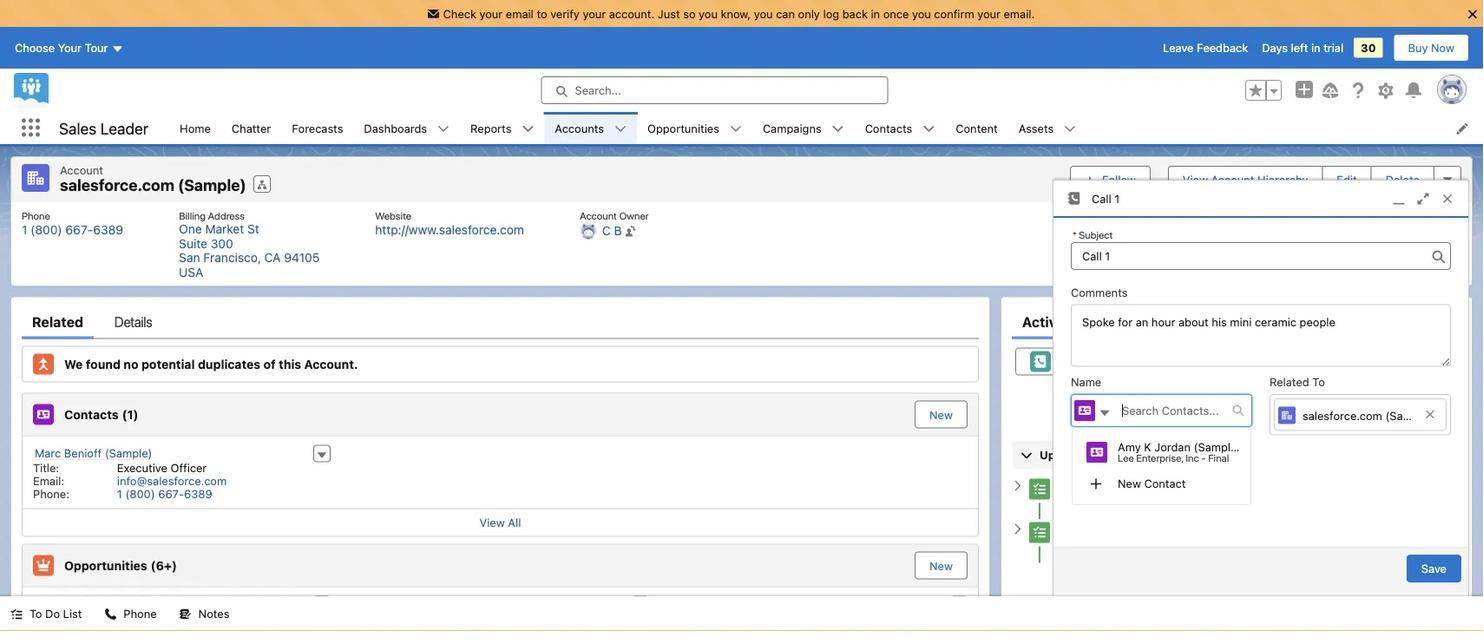Task type: describe. For each thing, give the bounding box(es) containing it.
have for task icon
[[1083, 497, 1108, 510]]

analysis
[[791, 612, 834, 626]]

- inside salesforce.com - 240 widgets (sample) link
[[118, 598, 123, 611]]

title:
[[33, 461, 59, 474]]

0 vertical spatial marc benioff (sample) link
[[35, 447, 152, 461]]

0 horizontal spatial to
[[537, 7, 547, 20]]

view account hierarchy button
[[1168, 166, 1323, 193]]

related to
[[1270, 376, 1325, 389]]

- inside amy k jordan (sample) esq. lee enterprise, inc - final
[[1202, 452, 1206, 464]]

sales leader
[[59, 119, 149, 137]]

text default image inside notes button
[[179, 608, 192, 620]]

activity
[[1023, 313, 1074, 330]]

content link
[[946, 112, 1009, 144]]

name
[[1071, 376, 1102, 389]]

salesforce.com - 240 widgets (sample) link
[[35, 598, 244, 612]]

related link
[[32, 304, 83, 339]]

call for call 1
[[1092, 192, 1112, 205]]

trial
[[1324, 41, 1344, 54]]

opportunities for opportunities
[[648, 122, 720, 135]]

refresh • expand all • view all
[[1298, 416, 1461, 429]]

chatter link for activity link
[[1106, 304, 1147, 339]]

details
[[115, 313, 152, 330]]

667- inside the phone 1 (800) 667-6389
[[65, 223, 93, 237]]

schedule
[[1154, 479, 1204, 493]]

ca
[[264, 250, 281, 265]]

new contact option
[[1073, 470, 1251, 498]]

expand
[[1351, 416, 1390, 429]]

suite
[[179, 236, 207, 250]]

0 vertical spatial 1 (800) 667-6389 link
[[22, 223, 123, 237]]

call for call marc to schedule demo (sample)
[[1083, 479, 1104, 493]]

marc benioff (sample)
[[35, 447, 152, 460]]

dashboards
[[364, 122, 427, 135]]

account for account
[[60, 163, 103, 176]]

francisco,
[[203, 250, 261, 265]]

1 for phone 1 (800) 667-6389
[[22, 223, 27, 237]]

• down types
[[1410, 416, 1416, 429]]

buy now
[[1409, 41, 1455, 54]]

view all
[[480, 516, 521, 529]]

benioff for task icon
[[1264, 499, 1301, 512]]

upcoming for marc benioff (sample) link associated with task icon
[[1127, 497, 1179, 510]]

94105
[[284, 250, 320, 265]]

now
[[1432, 41, 1455, 54]]

6389 inside marc benioff (sample) element
[[184, 487, 212, 500]]

forecasts
[[292, 122, 343, 135]]

choose your tour
[[15, 41, 108, 54]]

related tab panel
[[22, 339, 979, 631]]

marc benioff (sample) link for task icon
[[1234, 499, 1352, 513]]

demo
[[1208, 479, 1239, 493]]

salesforce.com inside related tab panel
[[35, 598, 114, 611]]

view for view all
[[480, 516, 505, 529]]

this
[[279, 357, 301, 371]]

inc
[[1186, 452, 1200, 464]]

(sample) inside amy k jordan (sample) esq. lee enterprise, inc - final
[[1194, 441, 1242, 454]]

save button
[[1407, 555, 1462, 583]]

1 horizontal spatial contacts image
[[1075, 400, 1096, 421]]

(6+)
[[151, 558, 177, 573]]

log
[[823, 7, 840, 20]]

text default image inside campaigns list item
[[832, 123, 844, 135]]

phone 1 (800) 667-6389
[[22, 209, 123, 237]]

save
[[1422, 562, 1447, 575]]

an for task icon
[[1111, 497, 1124, 510]]

1 horizontal spatial to
[[1139, 479, 1150, 493]]

new button for contacts (1)
[[915, 401, 968, 428]]

tab list containing related
[[22, 304, 979, 339]]

dashboards list item
[[354, 112, 460, 144]]

300
[[211, 236, 233, 250]]

opportunities image
[[33, 555, 54, 576]]

accounts
[[555, 122, 604, 135]]

account.
[[304, 357, 358, 371]]

search... button
[[541, 76, 889, 104]]

an for task image
[[1111, 540, 1124, 553]]

do
[[45, 607, 60, 620]]

owner
[[619, 209, 649, 221]]

chatter link for home link
[[221, 112, 281, 144]]

list
[[63, 607, 82, 620]]

0 horizontal spatial view all link
[[23, 508, 978, 536]]

reports link
[[460, 112, 522, 144]]

to inside button
[[30, 607, 42, 620]]

text default image inside to do list button
[[10, 608, 23, 620]]

0 vertical spatial salesforce.com
[[60, 176, 174, 194]]

call marc to schedule demo (sample) link
[[1083, 479, 1293, 493]]

to do list
[[30, 607, 82, 620]]

leave feedback
[[1164, 41, 1249, 54]]

2 you from the left
[[754, 7, 773, 20]]

1 vertical spatial in
[[1312, 41, 1321, 54]]

you for task image
[[1061, 540, 1080, 553]]

to inside 'call 1' dialog
[[1313, 376, 1325, 389]]

choose your tour button
[[14, 34, 125, 62]]

related for related
[[32, 313, 83, 330]]

account inside button
[[1212, 173, 1255, 186]]

email:
[[33, 474, 64, 487]]

details link
[[115, 304, 152, 339]]

opportunities link
[[637, 112, 730, 144]]

filters:
[[1214, 384, 1250, 397]]

check your email to verify your account. just so you know, you can only log back in once you confirm your email.
[[443, 7, 1035, 20]]

salesforce.com - 240 widgets (sample)
[[35, 598, 244, 611]]

task image
[[1030, 522, 1050, 543]]

salesforce.com (sample) link
[[1274, 399, 1447, 431]]

buy now button
[[1394, 34, 1470, 62]]

executive officer email:
[[33, 461, 207, 487]]

list box inside 'call 1' dialog
[[1072, 427, 1267, 505]]

opportunities list item
[[637, 112, 753, 144]]

assets list item
[[1009, 112, 1087, 144]]

upcoming & overdue
[[1040, 448, 1159, 461]]

leave feedback link
[[1164, 41, 1249, 54]]

667- inside marc benioff (sample) element
[[158, 487, 184, 500]]

phone:
[[33, 487, 69, 500]]

esq.
[[1245, 441, 1267, 454]]

contacts (1)
[[64, 407, 138, 422]]

tab list containing activity
[[1012, 304, 1462, 339]]

text default image inside contacts list item
[[923, 123, 935, 135]]

info@salesforce.com link
[[117, 474, 227, 487]]

(800) inside the phone 1 (800) 667-6389
[[30, 223, 62, 237]]

found
[[86, 357, 121, 371]]

edit
[[1337, 173, 1358, 186]]

call 1
[[1092, 192, 1120, 205]]

executive
[[117, 461, 167, 474]]

1 horizontal spatial view all link
[[1419, 408, 1462, 436]]

text default image inside accounts list item
[[615, 123, 627, 135]]

activity link
[[1023, 304, 1074, 339]]

marc benioff (sample) link for task image
[[1234, 542, 1352, 556]]

*
[[1073, 228, 1077, 241]]

&
[[1100, 448, 1108, 461]]

1 for call 1
[[1115, 192, 1120, 205]]

days left in trial
[[1263, 41, 1344, 54]]

feedback
[[1197, 41, 1249, 54]]

edit button
[[1322, 166, 1372, 193]]

campaigns link
[[753, 112, 832, 144]]

assets
[[1019, 122, 1054, 135]]

stage: for needs analysis
[[670, 612, 704, 626]]

info@salesforce.com phone:
[[33, 474, 227, 500]]

you have an upcoming task with marc benioff (sample) for marc benioff (sample) link associated with task icon
[[1061, 497, 1352, 512]]

1 vertical spatial view
[[1420, 416, 1445, 429]]

contacts list item
[[855, 112, 946, 144]]

1 you from the left
[[699, 7, 718, 20]]

salesforce.com (sample) inside 'call 1' dialog
[[1303, 409, 1433, 422]]

follow
[[1103, 173, 1136, 186]]

email.
[[1004, 7, 1035, 20]]

opportunities (6+)
[[64, 558, 177, 573]]

closed won
[[436, 612, 499, 626]]



Task type: vqa. For each thing, say whether or not it's contained in the screenshot.
Type
no



Task type: locate. For each thing, give the bounding box(es) containing it.
chatter link right home
[[221, 112, 281, 144]]

2 horizontal spatial you
[[912, 7, 931, 20]]

have for task image
[[1083, 540, 1108, 553]]

contact image
[[1087, 442, 1108, 463]]

account for account owner
[[580, 209, 617, 221]]

upcoming for marc benioff (sample) link associated with task image
[[1127, 540, 1179, 553]]

call inside dialog
[[1092, 192, 1112, 205]]

address
[[208, 209, 245, 221]]

0 horizontal spatial opportunities
[[64, 558, 147, 573]]

salesforce.com down the 'leader'
[[60, 176, 174, 194]]

to do list button
[[0, 596, 92, 631]]

1 vertical spatial 1
[[22, 223, 27, 237]]

you right once
[[912, 7, 931, 20]]

text default image left task icon
[[1012, 480, 1024, 492]]

text default image right accounts
[[615, 123, 627, 135]]

None text field
[[1071, 242, 1452, 270]]

1 vertical spatial salesforce.com (sample)
[[1303, 409, 1433, 422]]

1 vertical spatial to
[[1139, 479, 1150, 493]]

related
[[32, 313, 83, 330], [1270, 376, 1310, 389]]

1 horizontal spatial account
[[580, 209, 617, 221]]

- left 240
[[118, 598, 123, 611]]

task for marc benioff (sample) link associated with task icon
[[1182, 497, 1204, 510]]

1 vertical spatial task
[[1182, 540, 1204, 553]]

(800) inside marc benioff (sample) element
[[125, 487, 155, 500]]

1 vertical spatial to
[[30, 607, 42, 620]]

know,
[[721, 7, 751, 20]]

chatter inside list
[[232, 122, 271, 135]]

1 vertical spatial -
[[118, 598, 123, 611]]

marc benioff (sample) element
[[23, 443, 341, 502]]

1 vertical spatial opportunities
[[64, 558, 147, 573]]

Name text field
[[1112, 395, 1233, 426]]

1 stage: from the left
[[33, 612, 67, 626]]

comments
[[1071, 286, 1128, 299]]

all inside related tab panel
[[508, 516, 521, 529]]

salesforce.com down the activities
[[1303, 409, 1383, 422]]

1 vertical spatial call
[[1083, 479, 1104, 493]]

stage: left closed on the left bottom of the page
[[352, 612, 385, 626]]

notes button
[[169, 596, 240, 631]]

can
[[776, 7, 795, 20]]

text default image inside phone button
[[105, 608, 117, 620]]

0 horizontal spatial 667-
[[65, 223, 93, 237]]

text default image inside 'opportunities' list item
[[730, 123, 742, 135]]

buy
[[1409, 41, 1429, 54]]

call down follow at the right top of page
[[1092, 192, 1112, 205]]

0 horizontal spatial in
[[871, 7, 880, 20]]

0 horizontal spatial 1
[[22, 223, 27, 237]]

of
[[264, 357, 276, 371]]

1 you have an upcoming task with marc benioff (sample) from the top
[[1061, 497, 1352, 512]]

c b
[[602, 224, 622, 238]]

list box
[[1072, 427, 1267, 505]]

task image
[[1030, 479, 1050, 500]]

related inside 'call 1' dialog
[[1270, 376, 1310, 389]]

0 vertical spatial list
[[169, 112, 1484, 144]]

1 vertical spatial marc benioff (sample) link
[[1234, 499, 1352, 513]]

contacts
[[865, 122, 913, 135], [64, 407, 119, 422]]

6389 down officer
[[184, 487, 212, 500]]

1 vertical spatial related
[[1270, 376, 1310, 389]]

negotiation
[[117, 612, 178, 626]]

1 horizontal spatial your
[[583, 7, 606, 20]]

text default image left content link
[[923, 123, 935, 135]]

0 vertical spatial view
[[1183, 173, 1208, 186]]

once
[[884, 7, 909, 20]]

salesforce.com down opportunities icon
[[35, 598, 114, 611]]

choose
[[15, 41, 55, 54]]

1 with from the top
[[1207, 497, 1229, 510]]

reports list item
[[460, 112, 545, 144]]

contact
[[1145, 477, 1186, 490]]

your
[[58, 41, 82, 54]]

2 new button from the top
[[915, 552, 968, 579]]

list containing home
[[169, 112, 1484, 144]]

you right task image
[[1061, 540, 1080, 553]]

related for related to
[[1270, 376, 1310, 389]]

2 upcoming from the top
[[1127, 540, 1179, 553]]

1 an from the top
[[1111, 497, 1124, 510]]

san
[[179, 250, 200, 265]]

opportunities up 240
[[64, 558, 147, 573]]

1 horizontal spatial 1
[[117, 487, 122, 500]]

only
[[798, 7, 820, 20]]

• up salesforce.com (sample) link
[[1370, 384, 1375, 397]]

0 vertical spatial upcoming
[[1127, 497, 1179, 510]]

0 horizontal spatial chatter
[[232, 122, 271, 135]]

1 vertical spatial have
[[1083, 540, 1108, 553]]

- right inc
[[1202, 452, 1206, 464]]

2 vertical spatial salesforce.com
[[35, 598, 114, 611]]

task for marc benioff (sample) link associated with task image
[[1182, 540, 1204, 553]]

0 vertical spatial chatter
[[232, 122, 271, 135]]

0 horizontal spatial you
[[699, 7, 718, 20]]

list containing one market st
[[11, 202, 1472, 286]]

1 horizontal spatial -
[[1202, 452, 1206, 464]]

benioff inside related tab panel
[[64, 447, 102, 460]]

0 horizontal spatial phone
[[22, 209, 50, 221]]

marc inside marc benioff (sample) link
[[35, 447, 61, 460]]

0 vertical spatial call
[[1092, 192, 1112, 205]]

1 inside the phone 1 (800) 667-6389
[[22, 223, 27, 237]]

0 vertical spatial 6389
[[93, 223, 123, 237]]

st
[[247, 222, 259, 236]]

2 with from the top
[[1207, 540, 1229, 553]]

1 new button from the top
[[915, 401, 968, 428]]

0 vertical spatial opportunities
[[648, 122, 720, 135]]

salesforce.com (sample) down the activities
[[1303, 409, 1433, 422]]

2 vertical spatial view
[[480, 516, 505, 529]]

contacts image down name
[[1075, 400, 1096, 421]]

lee
[[1118, 452, 1134, 464]]

1 horizontal spatial phone
[[124, 607, 157, 620]]

to down 'enterprise,'
[[1139, 479, 1150, 493]]

2 you from the top
[[1061, 540, 1080, 553]]

0 vertical spatial in
[[871, 7, 880, 20]]

needs analysis
[[754, 612, 834, 626]]

text default image right the assets
[[1065, 123, 1077, 135]]

account owner
[[580, 209, 649, 221]]

2 horizontal spatial 1
[[1115, 192, 1120, 205]]

1 vertical spatial salesforce.com
[[1303, 409, 1383, 422]]

Comments text field
[[1071, 304, 1452, 367]]

activities
[[1320, 384, 1367, 397]]

2 vertical spatial 1
[[117, 487, 122, 500]]

0 vertical spatial -
[[1202, 452, 1206, 464]]

tab list
[[22, 304, 979, 339], [1012, 304, 1462, 339]]

0 vertical spatial (800)
[[30, 223, 62, 237]]

to right time on the right of the page
[[1313, 376, 1325, 389]]

marc benioff (sample) link
[[35, 447, 152, 461], [1234, 499, 1352, 513], [1234, 542, 1352, 556]]

k
[[1144, 441, 1152, 454]]

phone for phone 1 (800) 667-6389
[[22, 209, 50, 221]]

1 horizontal spatial view
[[1183, 173, 1208, 186]]

0 vertical spatial with
[[1207, 497, 1229, 510]]

you left can
[[754, 7, 773, 20]]

0 vertical spatial salesforce.com (sample)
[[60, 176, 246, 194]]

contacts for contacts (1)
[[64, 407, 119, 422]]

view inside button
[[1183, 173, 1208, 186]]

all
[[1253, 384, 1266, 397], [1304, 384, 1317, 397], [1378, 384, 1392, 397], [1393, 416, 1406, 429], [1448, 416, 1461, 429], [508, 516, 521, 529]]

you
[[699, 7, 718, 20], [754, 7, 773, 20], [912, 7, 931, 20]]

your left email.
[[978, 7, 1001, 20]]

text default image
[[522, 123, 534, 135], [1065, 123, 1077, 135], [1012, 480, 1024, 492], [1012, 523, 1024, 535], [105, 608, 117, 620]]

stage: for negotiation
[[33, 612, 67, 626]]

1 horizontal spatial 667-
[[158, 487, 184, 500]]

1 vertical spatial you have an upcoming task with marc benioff (sample)
[[1061, 540, 1352, 555]]

-
[[1202, 452, 1206, 464], [118, 598, 123, 611]]

0 horizontal spatial contacts image
[[33, 404, 54, 425]]

opportunities down search... 'button'
[[648, 122, 720, 135]]

6389 inside the phone 1 (800) 667-6389
[[93, 223, 123, 237]]

you right so
[[699, 7, 718, 20]]

your right the verify
[[583, 7, 606, 20]]

opportunities inside opportunities link
[[648, 122, 720, 135]]

2 horizontal spatial your
[[978, 7, 1001, 20]]

stage: left needs
[[670, 612, 704, 626]]

amy
[[1118, 441, 1141, 454]]

2 horizontal spatial view
[[1420, 416, 1445, 429]]

3 your from the left
[[978, 7, 1001, 20]]

1 horizontal spatial chatter link
[[1106, 304, 1147, 339]]

0 vertical spatial new button
[[915, 401, 968, 428]]

1 horizontal spatial contacts
[[865, 122, 913, 135]]

text default image right 'reports'
[[522, 123, 534, 135]]

account down sales
[[60, 163, 103, 176]]

0 horizontal spatial your
[[480, 7, 503, 20]]

1 you from the top
[[1061, 497, 1080, 510]]

billing
[[179, 209, 206, 221]]

1 vertical spatial new
[[1118, 477, 1142, 490]]

in right back
[[871, 7, 880, 20]]

hierarchy
[[1258, 173, 1309, 186]]

to left do
[[30, 607, 42, 620]]

have down upcoming & overdue
[[1083, 497, 1108, 510]]

to
[[1313, 376, 1325, 389], [30, 607, 42, 620]]

1 horizontal spatial tab list
[[1012, 304, 1462, 339]]

duplicates
[[198, 357, 261, 371]]

account left hierarchy
[[1212, 173, 1255, 186]]

text default image left 240
[[105, 608, 117, 620]]

to right email
[[537, 7, 547, 20]]

campaigns
[[763, 122, 822, 135]]

chatter link down comments at top right
[[1106, 304, 1147, 339]]

2 stage: from the left
[[352, 612, 385, 626]]

contacts image up the title:
[[33, 404, 54, 425]]

1 vertical spatial (800)
[[125, 487, 155, 500]]

text default image left "notes"
[[179, 608, 192, 620]]

0 horizontal spatial to
[[30, 607, 42, 620]]

1 inside marc benioff (sample) element
[[117, 487, 122, 500]]

2 horizontal spatial account
[[1212, 173, 1255, 186]]

website http://www.salesforce.com
[[375, 209, 524, 237]]

market
[[205, 222, 244, 236]]

0 horizontal spatial contacts
[[64, 407, 119, 422]]

text default image down name
[[1099, 407, 1111, 419]]

text default image down search... 'button'
[[730, 123, 742, 135]]

0 vertical spatial you have an upcoming task with marc benioff (sample)
[[1061, 497, 1352, 512]]

dashboards link
[[354, 112, 438, 144]]

1 vertical spatial an
[[1111, 540, 1124, 553]]

list box containing amy k jordan (sample) esq.
[[1072, 427, 1267, 505]]

in right left
[[1312, 41, 1321, 54]]

contacts for contacts
[[865, 122, 913, 135]]

2 task from the top
[[1182, 540, 1204, 553]]

1 (800) 667-6389 link
[[22, 223, 123, 237], [117, 487, 212, 500]]

contacts up marc benioff (sample)
[[64, 407, 119, 422]]

chatter right home link
[[232, 122, 271, 135]]

confirm
[[934, 7, 975, 20]]

text default image inside reports list item
[[522, 123, 534, 135]]

3 you from the left
[[912, 7, 931, 20]]

1 vertical spatial phone
[[124, 607, 157, 620]]

accounts link
[[545, 112, 615, 144]]

with for marc benioff (sample) link associated with task image
[[1207, 540, 1229, 553]]

tour
[[85, 41, 108, 54]]

you
[[1061, 497, 1080, 510], [1061, 540, 1080, 553]]

expand all button
[[1350, 408, 1407, 436]]

usa
[[179, 265, 204, 279]]

overdue
[[1111, 448, 1159, 461]]

view inside related tab panel
[[480, 516, 505, 529]]

2 vertical spatial benioff
[[1264, 542, 1301, 555]]

you right task icon
[[1061, 497, 1080, 510]]

your left email
[[480, 7, 503, 20]]

needs
[[754, 612, 788, 626]]

with for marc benioff (sample) link associated with task icon
[[1207, 497, 1229, 510]]

opportunities inside related tab panel
[[64, 558, 147, 573]]

6389 left one
[[93, 223, 123, 237]]

new for (6+)
[[930, 559, 953, 572]]

1 horizontal spatial related
[[1270, 376, 1310, 389]]

new contact
[[1118, 477, 1186, 490]]

2 tab list from the left
[[1012, 304, 1462, 339]]

1 your from the left
[[480, 7, 503, 20]]

phone inside button
[[124, 607, 157, 620]]

0 horizontal spatial -
[[118, 598, 123, 611]]

benioff for task image
[[1264, 542, 1301, 555]]

with
[[1207, 497, 1229, 510], [1207, 540, 1229, 553]]

1 have from the top
[[1083, 497, 1108, 510]]

0 vertical spatial to
[[1313, 376, 1325, 389]]

0 vertical spatial chatter link
[[221, 112, 281, 144]]

call 1 dialog
[[1053, 180, 1470, 596]]

related up we
[[32, 313, 83, 330]]

1 horizontal spatial in
[[1312, 41, 1321, 54]]

1 horizontal spatial you
[[754, 7, 773, 20]]

chatter
[[232, 122, 271, 135], [1106, 313, 1147, 330]]

1 horizontal spatial opportunities
[[648, 122, 720, 135]]

2 you have an upcoming task with marc benioff (sample) from the top
[[1061, 540, 1352, 555]]

0 vertical spatial related
[[32, 313, 83, 330]]

new button for opportunities (6+)
[[915, 552, 968, 579]]

http://www.salesforce.com
[[375, 223, 524, 237]]

1 vertical spatial list
[[11, 202, 1472, 286]]

jordan
[[1155, 441, 1191, 454]]

text default image down filters:
[[1233, 405, 1245, 417]]

you have an upcoming task with marc benioff (sample) for marc benioff (sample) link associated with task image
[[1061, 540, 1352, 555]]

contacts right campaigns list item
[[865, 122, 913, 135]]

• right time on the right of the page
[[1295, 384, 1301, 397]]

contacts inside list item
[[865, 122, 913, 135]]

campaigns list item
[[753, 112, 855, 144]]

2 your from the left
[[583, 7, 606, 20]]

3 stage: from the left
[[670, 612, 704, 626]]

1 vertical spatial 667-
[[158, 487, 184, 500]]

new for (1)
[[930, 408, 953, 421]]

0 vertical spatial contacts
[[865, 122, 913, 135]]

verify
[[551, 7, 580, 20]]

text default image
[[438, 123, 450, 135], [615, 123, 627, 135], [730, 123, 742, 135], [832, 123, 844, 135], [923, 123, 935, 135], [1233, 405, 1245, 417], [1099, 407, 1111, 419], [10, 608, 23, 620], [179, 608, 192, 620]]

text default image inside dashboards list item
[[438, 123, 450, 135]]

task
[[1182, 497, 1204, 510], [1182, 540, 1204, 553]]

(800)
[[30, 223, 62, 237], [125, 487, 155, 500]]

0 horizontal spatial related
[[32, 313, 83, 330]]

1 vertical spatial with
[[1207, 540, 1229, 553]]

text default image left do
[[10, 608, 23, 620]]

1 upcoming from the top
[[1127, 497, 1179, 510]]

call down upcoming & overdue
[[1083, 479, 1104, 493]]

types
[[1395, 384, 1424, 397]]

c b link
[[602, 224, 622, 239]]

• left expand on the right bottom of page
[[1342, 416, 1347, 429]]

2 vertical spatial marc benioff (sample) link
[[1234, 542, 1352, 556]]

phone for phone
[[124, 607, 157, 620]]

home link
[[169, 112, 221, 144]]

upcoming
[[1127, 497, 1179, 510], [1127, 540, 1179, 553]]

view all link
[[1419, 408, 1462, 436], [23, 508, 978, 536]]

text default image right campaigns
[[832, 123, 844, 135]]

667-
[[65, 223, 93, 237], [158, 487, 184, 500]]

account up the c
[[580, 209, 617, 221]]

1 task from the top
[[1182, 497, 1204, 510]]

•
[[1295, 384, 1301, 397], [1370, 384, 1375, 397], [1342, 416, 1347, 429], [1410, 416, 1416, 429]]

call marc to schedule demo (sample)
[[1083, 479, 1293, 493]]

1 vertical spatial chatter
[[1106, 313, 1147, 330]]

0 horizontal spatial 6389
[[93, 223, 123, 237]]

phone inside the phone 1 (800) 667-6389
[[22, 209, 50, 221]]

1 vertical spatial 6389
[[184, 487, 212, 500]]

phone button
[[94, 596, 167, 631]]

delete button
[[1371, 166, 1435, 193]]

0 horizontal spatial salesforce.com (sample)
[[60, 176, 246, 194]]

salesforce.com
[[60, 176, 174, 194], [1303, 409, 1383, 422], [35, 598, 114, 611]]

0 horizontal spatial view
[[480, 516, 505, 529]]

no
[[124, 357, 139, 371]]

you for task icon
[[1061, 497, 1080, 510]]

salesforce.com (sample) up billing
[[60, 176, 246, 194]]

30
[[1361, 41, 1376, 54]]

1 horizontal spatial stage:
[[352, 612, 385, 626]]

view for view account hierarchy
[[1183, 173, 1208, 186]]

stage: down opportunities icon
[[33, 612, 67, 626]]

1
[[1115, 192, 1120, 205], [22, 223, 27, 237], [117, 487, 122, 500]]

chatter down comments at top right
[[1106, 313, 1147, 330]]

0 horizontal spatial (800)
[[30, 223, 62, 237]]

refresh button
[[1297, 408, 1339, 436]]

new inside option
[[1118, 477, 1142, 490]]

0 vertical spatial you
[[1061, 497, 1080, 510]]

1 inside 'call 1' dialog
[[1115, 192, 1120, 205]]

text default image left task image
[[1012, 523, 1024, 535]]

leader
[[101, 119, 149, 137]]

opportunities for opportunities (6+)
[[64, 558, 147, 573]]

6389
[[93, 223, 123, 237], [184, 487, 212, 500]]

accounts list item
[[545, 112, 637, 144]]

salesforce.com inside 'call 1' dialog
[[1303, 409, 1383, 422]]

account.
[[609, 7, 655, 20]]

have right task image
[[1083, 540, 1108, 553]]

0 vertical spatial task
[[1182, 497, 1204, 510]]

1 tab list from the left
[[22, 304, 979, 339]]

list
[[169, 112, 1484, 144], [11, 202, 1472, 286]]

* subject
[[1073, 228, 1113, 241]]

1 (800) 667-6389
[[117, 487, 212, 500]]

2 horizontal spatial stage:
[[670, 612, 704, 626]]

1 vertical spatial 1 (800) 667-6389 link
[[117, 487, 212, 500]]

1 vertical spatial you
[[1061, 540, 1080, 553]]

so
[[683, 7, 696, 20]]

group
[[1246, 80, 1282, 101]]

text default image inside the "assets" list item
[[1065, 123, 1077, 135]]

stage: for closed won
[[352, 612, 385, 626]]

text default image left reports link
[[438, 123, 450, 135]]

in
[[871, 7, 880, 20], [1312, 41, 1321, 54]]

1 horizontal spatial chatter
[[1106, 313, 1147, 330]]

website
[[375, 209, 412, 221]]

related up refresh button
[[1270, 376, 1310, 389]]

contacts image
[[1075, 400, 1096, 421], [33, 404, 54, 425]]

2 an from the top
[[1111, 540, 1124, 553]]

0 vertical spatial have
[[1083, 497, 1108, 510]]

contacts inside related tab panel
[[64, 407, 119, 422]]

1 horizontal spatial salesforce.com (sample)
[[1303, 409, 1433, 422]]

0 horizontal spatial account
[[60, 163, 103, 176]]

benioff
[[64, 447, 102, 460], [1264, 499, 1301, 512], [1264, 542, 1301, 555]]

2 have from the top
[[1083, 540, 1108, 553]]

filters: all time • all activities • all types
[[1214, 384, 1424, 397]]

0 vertical spatial 667-
[[65, 223, 93, 237]]

0 horizontal spatial chatter link
[[221, 112, 281, 144]]

forecasts link
[[281, 112, 354, 144]]



